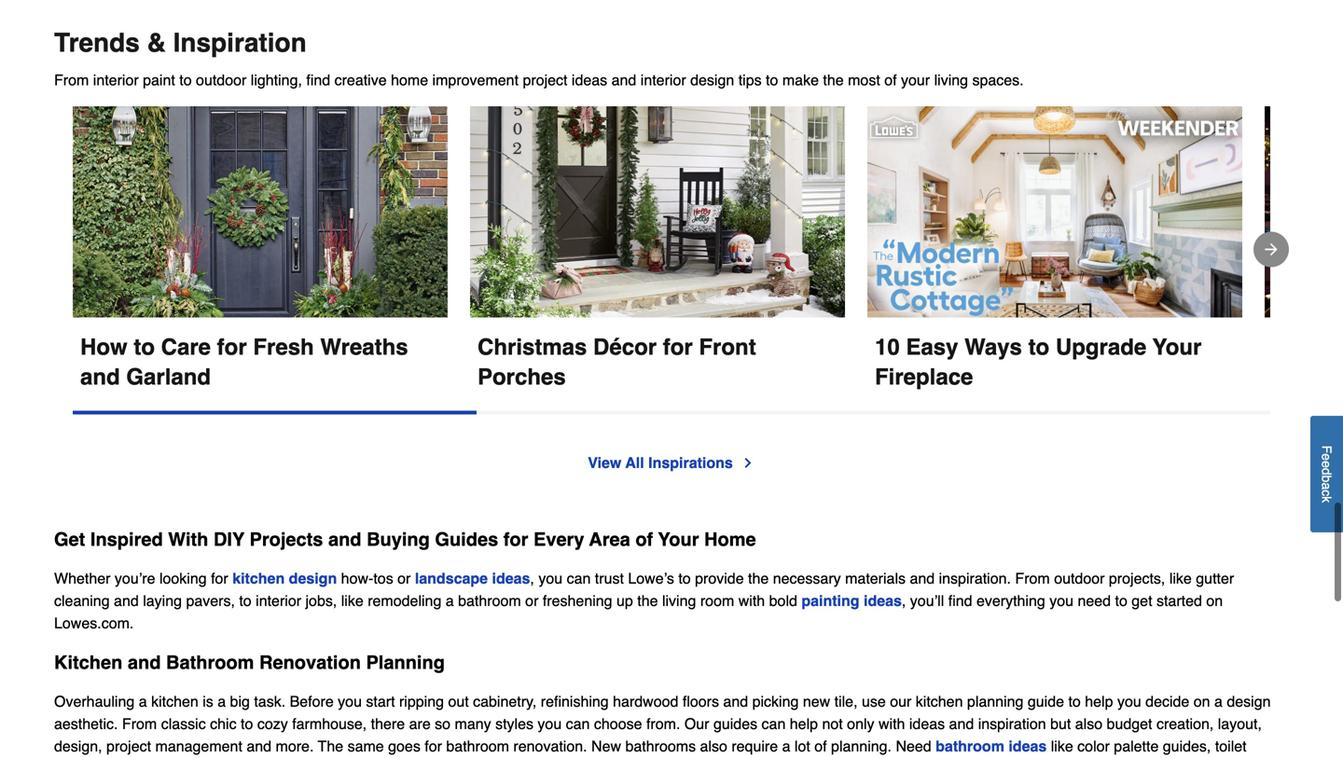 Task type: describe. For each thing, give the bounding box(es) containing it.
so
[[435, 715, 451, 733]]

you'll
[[910, 592, 944, 610]]

every
[[534, 529, 584, 550]]

your inside 10 easy ways to upgrade your fireplace
[[1153, 334, 1202, 360]]

christmas
[[478, 334, 587, 360]]

color
[[1078, 738, 1110, 755]]

renovation.
[[513, 738, 587, 755]]

view
[[588, 454, 622, 472]]

landscape ideas link
[[415, 570, 530, 587]]

, you'll find everything you need to get started on lowes.com.
[[54, 592, 1223, 632]]

0 vertical spatial project
[[523, 71, 568, 89]]

spaces.
[[972, 71, 1024, 89]]

inspiration
[[173, 28, 307, 58]]

whether you're looking for kitchen design how-tos or landscape ideas
[[54, 570, 530, 587]]

ideas inside overhauling a kitchen is a big task. before you start ripping out cabinetry, refinishing hardwood floors and picking new tile, use our kitchen planning guide to help you decide on a design aesthetic. from classic chic to cozy farmhouse, there are so many styles you can choose from. our guides can help not only with ideas and inspiration but also budget creation, layout, design, project management and more. the same goes for bathroom renovation. new bathrooms also require a lot of planning. need
[[909, 715, 945, 733]]

interior inside , you can trust lowe's to provide the necessary materials and inspiration. from outdoor projects, like gutter cleaning and laying pavers, to interior jobs, like remodeling a bathroom or freshening up the living room with bold
[[256, 592, 301, 610]]

all
[[625, 454, 644, 472]]

1 e from the top
[[1320, 454, 1334, 461]]

ways
[[965, 334, 1022, 360]]

with inside , you can trust lowe's to provide the necessary materials and inspiration. from outdoor projects, like gutter cleaning and laying pavers, to interior jobs, like remodeling a bathroom or freshening up the living room with bold
[[739, 592, 765, 610]]

necessary
[[773, 570, 841, 587]]

inspiration
[[978, 715, 1046, 733]]

for inside christmas décor for front porches
[[663, 334, 693, 360]]

big
[[230, 693, 250, 710]]

make
[[783, 71, 819, 89]]

décor
[[593, 334, 657, 360]]

kitchen design link
[[232, 570, 337, 587]]

budget
[[1107, 715, 1153, 733]]

get inspired with diy projects and buying guides for every area of your home
[[54, 529, 756, 550]]

up
[[617, 592, 633, 610]]

on inside , you'll find everything you need to get started on lowes.com.
[[1206, 592, 1223, 610]]

a front porch decorated with holiday garland, string lights and a red and green welcome mat. image
[[470, 106, 845, 318]]

goes
[[388, 738, 421, 755]]

&
[[147, 28, 166, 58]]

paint
[[143, 71, 175, 89]]

gutter
[[1196, 570, 1234, 587]]

buying
[[367, 529, 430, 550]]

0 vertical spatial the
[[823, 71, 844, 89]]

need
[[1078, 592, 1111, 610]]

outdoor inside , you can trust lowe's to provide the necessary materials and inspiration. from outdoor projects, like gutter cleaning and laying pavers, to interior jobs, like remodeling a bathroom or freshening up the living room with bold
[[1054, 570, 1105, 587]]

hardwood
[[613, 693, 679, 710]]

trust
[[595, 570, 624, 587]]

for up pavers,
[[211, 570, 228, 587]]

from interior paint to outdoor lighting, find creative home improvement project ideas and interior design tips to make the most of your living spaces.
[[54, 71, 1024, 89]]

1 vertical spatial also
[[700, 738, 728, 755]]

to down big
[[241, 715, 253, 733]]

design inside overhauling a kitchen is a big task. before you start ripping out cabinetry, refinishing hardwood floors and picking new tile, use our kitchen planning guide to help you decide on a design aesthetic. from classic chic to cozy farmhouse, there are so many styles you can choose from. our guides can help not only with ideas and inspiration but also budget creation, layout, design, project management and more. the same goes for bathroom renovation. new bathrooms also require a lot of planning. need
[[1227, 693, 1271, 710]]

planning
[[366, 652, 445, 673]]

kitchen
[[54, 652, 123, 673]]

home
[[704, 529, 756, 550]]

2 e from the top
[[1320, 461, 1334, 468]]

classic
[[161, 715, 206, 733]]

you up farmhouse,
[[338, 693, 362, 710]]

tos
[[373, 570, 393, 587]]

use
[[862, 693, 886, 710]]

bathroom
[[166, 652, 254, 673]]

painting ideas
[[802, 592, 902, 610]]

guides,
[[1163, 738, 1211, 755]]

floors
[[683, 693, 719, 710]]

management
[[155, 738, 242, 755]]

fireplace
[[875, 364, 973, 390]]

1 vertical spatial the
[[748, 570, 769, 587]]

episode of the weekender: the modern rustic cottage image
[[868, 106, 1243, 318]]

to right lowe's
[[678, 570, 691, 587]]

with inside overhauling a kitchen is a big task. before you start ripping out cabinetry, refinishing hardwood floors and picking new tile, use our kitchen planning guide to help you decide on a design aesthetic. from classic chic to cozy farmhouse, there are so many styles you can choose from. our guides can help not only with ideas and inspiration but also budget creation, layout, design, project management and more. the same goes for bathroom renovation. new bathrooms also require a lot of planning. need
[[879, 715, 905, 733]]

our
[[890, 693, 912, 710]]

wreaths
[[320, 334, 408, 360]]

for left every
[[504, 529, 528, 550]]

fresh
[[253, 334, 314, 360]]

you up renovation.
[[538, 715, 562, 733]]

lighting,
[[251, 71, 302, 89]]

you inside , you'll find everything you need to get started on lowes.com.
[[1050, 592, 1074, 610]]

1 horizontal spatial kitchen
[[232, 570, 285, 587]]

your
[[901, 71, 930, 89]]

before
[[290, 693, 334, 710]]

bathroom inside , you can trust lowe's to provide the necessary materials and inspiration. from outdoor projects, like gutter cleaning and laying pavers, to interior jobs, like remodeling a bathroom or freshening up the living room with bold
[[458, 592, 521, 610]]

landscape
[[415, 570, 488, 587]]

to inside how to care for fresh wreaths and garland
[[134, 334, 155, 360]]

aesthetic.
[[54, 715, 118, 733]]

to right tips
[[766, 71, 778, 89]]

task.
[[254, 693, 286, 710]]

bathroom inside overhauling a kitchen is a big task. before you start ripping out cabinetry, refinishing hardwood floors and picking new tile, use our kitchen planning guide to help you decide on a design aesthetic. from classic chic to cozy farmhouse, there are so many styles you can choose from. our guides can help not only with ideas and inspiration but also budget creation, layout, design, project management and more. the same goes for bathroom renovation. new bathrooms also require a lot of planning. need
[[446, 738, 509, 755]]

a left lot
[[782, 738, 791, 755]]

1 vertical spatial of
[[636, 529, 653, 550]]

kitchen and bathroom renovation planning
[[54, 652, 445, 673]]

bathroom ideas
[[936, 738, 1047, 755]]

a inside , you can trust lowe's to provide the necessary materials and inspiration. from outdoor projects, like gutter cleaning and laying pavers, to interior jobs, like remodeling a bathroom or freshening up the living room with bold
[[446, 592, 454, 610]]

overhauling
[[54, 693, 135, 710]]

0 vertical spatial living
[[934, 71, 968, 89]]

on inside overhauling a kitchen is a big task. before you start ripping out cabinetry, refinishing hardwood floors and picking new tile, use our kitchen planning guide to help you decide on a design aesthetic. from classic chic to cozy farmhouse, there are so many styles you can choose from. our guides can help not only with ideas and inspiration but also budget creation, layout, design, project management and more. the same goes for bathroom renovation. new bathrooms also require a lot of planning. need
[[1194, 693, 1210, 710]]

f e e d b a c k button
[[1311, 416, 1343, 533]]

living inside , you can trust lowe's to provide the necessary materials and inspiration. from outdoor projects, like gutter cleaning and laying pavers, to interior jobs, like remodeling a bathroom or freshening up the living room with bold
[[662, 592, 696, 610]]

a right is
[[218, 693, 226, 710]]

a up layout,
[[1215, 693, 1223, 710]]

toilet
[[1215, 738, 1247, 755]]

and inside how to care for fresh wreaths and garland
[[80, 364, 120, 390]]

10 easy ways to upgrade your fireplace
[[875, 334, 1208, 390]]

ripping
[[399, 693, 444, 710]]

need
[[896, 738, 932, 755]]

jobs,
[[305, 592, 337, 610]]

many
[[455, 715, 491, 733]]

how to care for fresh wreaths and garland
[[80, 334, 414, 390]]

like color palette guides, toilet
[[54, 738, 1247, 758]]

easy
[[906, 334, 958, 360]]

trends & inspiration
[[54, 28, 307, 58]]

remodeling
[[368, 592, 442, 610]]

to right pavers,
[[239, 592, 252, 610]]

overhauling a kitchen is a big task. before you start ripping out cabinetry, refinishing hardwood floors and picking new tile, use our kitchen planning guide to help you decide on a design aesthetic. from classic chic to cozy farmhouse, there are so many styles you can choose from. our guides can help not only with ideas and inspiration but also budget creation, layout, design, project management and more. the same goes for bathroom renovation. new bathrooms also require a lot of planning. need
[[54, 693, 1271, 755]]

inspiration.
[[939, 570, 1011, 587]]

for inside how to care for fresh wreaths and garland
[[217, 334, 247, 360]]

to up but
[[1069, 693, 1081, 710]]

room
[[700, 592, 734, 610]]

of inside overhauling a kitchen is a big task. before you start ripping out cabinetry, refinishing hardwood floors and picking new tile, use our kitchen planning guide to help you decide on a design aesthetic. from classic chic to cozy farmhouse, there are so many styles you can choose from. our guides can help not only with ideas and inspiration but also budget creation, layout, design, project management and more. the same goes for bathroom renovation. new bathrooms also require a lot of planning. need
[[815, 738, 827, 755]]



Task type: locate. For each thing, give the bounding box(es) containing it.
your right the upgrade at the right top of page
[[1153, 334, 1202, 360]]

like inside like color palette guides, toilet
[[1051, 738, 1073, 755]]

arrow right image
[[1262, 240, 1281, 259]]

0 vertical spatial or
[[398, 570, 411, 587]]

2 vertical spatial like
[[1051, 738, 1073, 755]]

can up freshening
[[567, 570, 591, 587]]

0 horizontal spatial from
[[54, 71, 89, 89]]

from left classic on the left bottom of the page
[[122, 715, 157, 733]]

tips
[[739, 71, 762, 89]]

can
[[567, 570, 591, 587], [566, 715, 590, 733], [762, 715, 786, 733]]

inspirations
[[648, 454, 733, 472]]

our
[[685, 715, 709, 733]]

kitchen down projects
[[232, 570, 285, 587]]

0 vertical spatial find
[[306, 71, 330, 89]]

project right improvement
[[523, 71, 568, 89]]

for left front
[[663, 334, 693, 360]]

bold
[[769, 592, 797, 610]]

0 vertical spatial ,
[[530, 570, 534, 587]]

0 vertical spatial help
[[1085, 693, 1113, 710]]

1 horizontal spatial living
[[934, 71, 968, 89]]

0 vertical spatial design
[[690, 71, 734, 89]]

refinishing
[[541, 693, 609, 710]]

1 horizontal spatial outdoor
[[1054, 570, 1105, 587]]

like down how-
[[341, 592, 364, 610]]

0 horizontal spatial like
[[341, 592, 364, 610]]

a right 'overhauling'
[[139, 693, 147, 710]]

1 vertical spatial your
[[658, 529, 699, 550]]

0 vertical spatial outdoor
[[196, 71, 247, 89]]

0 horizontal spatial project
[[106, 738, 151, 755]]

0 horizontal spatial outdoor
[[196, 71, 247, 89]]

get
[[54, 529, 85, 550]]

, left "you'll"
[[902, 592, 906, 610]]

creation,
[[1157, 715, 1214, 733]]

you
[[539, 570, 563, 587], [1050, 592, 1074, 610], [338, 693, 362, 710], [1117, 693, 1142, 710], [538, 715, 562, 733]]

2 vertical spatial design
[[1227, 693, 1271, 710]]

c
[[1320, 490, 1334, 496]]

1 horizontal spatial find
[[948, 592, 972, 610]]

1 horizontal spatial of
[[815, 738, 827, 755]]

from.
[[646, 715, 680, 733]]

painting ideas link
[[802, 592, 902, 610]]

from inside , you can trust lowe's to provide the necessary materials and inspiration. from outdoor projects, like gutter cleaning and laying pavers, to interior jobs, like remodeling a bathroom or freshening up the living room with bold
[[1015, 570, 1050, 587]]

are
[[409, 715, 431, 733]]

the left most
[[823, 71, 844, 89]]

get
[[1132, 592, 1153, 610]]

bathroom down many
[[446, 738, 509, 755]]

cleaning
[[54, 592, 110, 610]]

or left freshening
[[525, 592, 539, 610]]

also up "color"
[[1075, 715, 1103, 733]]

chevron right image
[[740, 456, 755, 471]]

1 vertical spatial living
[[662, 592, 696, 610]]

d
[[1320, 468, 1334, 475]]

find right lighting,
[[306, 71, 330, 89]]

e
[[1320, 454, 1334, 461], [1320, 461, 1334, 468]]

bathroom down inspiration
[[936, 738, 1005, 755]]

0 horizontal spatial with
[[739, 592, 765, 610]]

2 vertical spatial the
[[637, 592, 658, 610]]

2 horizontal spatial design
[[1227, 693, 1271, 710]]

start
[[366, 693, 395, 710]]

0 horizontal spatial the
[[637, 592, 658, 610]]

projects,
[[1109, 570, 1165, 587]]

0 horizontal spatial design
[[289, 570, 337, 587]]

how to care for fresh wreaths and garland link
[[73, 106, 448, 392]]

f
[[1320, 446, 1334, 454]]

christmas décor for front porches link
[[470, 106, 845, 392]]

0 horizontal spatial interior
[[93, 71, 139, 89]]

, for you'll
[[902, 592, 906, 610]]

kitchen up classic on the left bottom of the page
[[151, 693, 198, 710]]

a navy blue door on a brick home decorated with a fresh wreath and garland. image
[[73, 106, 448, 318]]

, down every
[[530, 570, 534, 587]]

trends
[[54, 28, 140, 58]]

e up d at the right of the page
[[1320, 454, 1334, 461]]

1 horizontal spatial with
[[879, 715, 905, 733]]

for
[[217, 334, 247, 360], [663, 334, 693, 360], [504, 529, 528, 550], [211, 570, 228, 587], [425, 738, 442, 755]]

1 horizontal spatial from
[[122, 715, 157, 733]]

0 horizontal spatial find
[[306, 71, 330, 89]]

0 vertical spatial on
[[1206, 592, 1223, 610]]

also
[[1075, 715, 1103, 733], [700, 738, 728, 755]]

or inside , you can trust lowe's to provide the necessary materials and inspiration. from outdoor projects, like gutter cleaning and laying pavers, to interior jobs, like remodeling a bathroom or freshening up the living room with bold
[[525, 592, 539, 610]]

, you can trust lowe's to provide the necessary materials and inspiration. from outdoor projects, like gutter cleaning and laying pavers, to interior jobs, like remodeling a bathroom or freshening up the living room with bold
[[54, 570, 1234, 610]]

b
[[1320, 475, 1334, 483]]

lot
[[795, 738, 810, 755]]

on down gutter
[[1206, 592, 1223, 610]]

outdoor down inspiration
[[196, 71, 247, 89]]

1 horizontal spatial the
[[748, 570, 769, 587]]

a down the landscape
[[446, 592, 454, 610]]

cozy
[[257, 715, 288, 733]]

project down aesthetic.
[[106, 738, 151, 755]]

0 horizontal spatial kitchen
[[151, 693, 198, 710]]

with down our
[[879, 715, 905, 733]]

2 horizontal spatial kitchen
[[916, 693, 963, 710]]

outdoor up need
[[1054, 570, 1105, 587]]

interior down trends
[[93, 71, 139, 89]]

a up k
[[1320, 483, 1334, 490]]

planning.
[[831, 738, 892, 755]]

like down but
[[1051, 738, 1073, 755]]

for right care
[[217, 334, 247, 360]]

1 horizontal spatial or
[[525, 592, 539, 610]]

view all inspirations link
[[588, 452, 755, 474]]

for down the so
[[425, 738, 442, 755]]

design up layout,
[[1227, 693, 1271, 710]]

1 vertical spatial outdoor
[[1054, 570, 1105, 587]]

tile,
[[835, 693, 858, 710]]

your up lowe's
[[658, 529, 699, 550]]

help up budget
[[1085, 693, 1113, 710]]

with left bold
[[739, 592, 765, 610]]

lowes.com.
[[54, 615, 134, 632]]

or
[[398, 570, 411, 587], [525, 592, 539, 610]]

scrollbar
[[73, 411, 477, 415]]

2 horizontal spatial from
[[1015, 570, 1050, 587]]

design up jobs,
[[289, 570, 337, 587]]

from
[[54, 71, 89, 89], [1015, 570, 1050, 587], [122, 715, 157, 733]]

but
[[1050, 715, 1071, 733]]

0 horizontal spatial your
[[658, 529, 699, 550]]

guide
[[1028, 693, 1064, 710]]

kitchen
[[232, 570, 285, 587], [151, 693, 198, 710], [916, 693, 963, 710]]

1 horizontal spatial also
[[1075, 715, 1103, 733]]

christmas décor for front porches
[[478, 334, 762, 390]]

2 horizontal spatial like
[[1170, 570, 1192, 587]]

, inside , you'll find everything you need to get started on lowes.com.
[[902, 592, 906, 610]]

find
[[306, 71, 330, 89], [948, 592, 972, 610]]

bathroom down landscape ideas link
[[458, 592, 521, 610]]

home
[[391, 71, 428, 89]]

help up lot
[[790, 715, 818, 733]]

can down picking
[[762, 715, 786, 733]]

you left need
[[1050, 592, 1074, 610]]

guides
[[714, 715, 758, 733]]

you up freshening
[[539, 570, 563, 587]]

find down inspiration.
[[948, 592, 972, 610]]

to
[[179, 71, 192, 89], [766, 71, 778, 89], [134, 334, 155, 360], [1029, 334, 1050, 360], [678, 570, 691, 587], [239, 592, 252, 610], [1115, 592, 1128, 610], [1069, 693, 1081, 710], [241, 715, 253, 733]]

1 horizontal spatial project
[[523, 71, 568, 89]]

1 horizontal spatial your
[[1153, 334, 1202, 360]]

1 vertical spatial or
[[525, 592, 539, 610]]

kitchen right our
[[916, 693, 963, 710]]

from inside overhauling a kitchen is a big task. before you start ripping out cabinetry, refinishing hardwood floors and picking new tile, use our kitchen planning guide to help you decide on a design aesthetic. from classic chic to cozy farmhouse, there are so many styles you can choose from. our guides can help not only with ideas and inspiration but also budget creation, layout, design, project management and more. the same goes for bathroom renovation. new bathrooms also require a lot of planning. need
[[122, 715, 157, 733]]

1 horizontal spatial like
[[1051, 738, 1073, 755]]

0 vertical spatial also
[[1075, 715, 1103, 733]]

1 horizontal spatial ,
[[902, 592, 906, 610]]

to inside , you'll find everything you need to get started on lowes.com.
[[1115, 592, 1128, 610]]

0 horizontal spatial or
[[398, 570, 411, 587]]

interior down the kitchen design link
[[256, 592, 301, 610]]

1 vertical spatial from
[[1015, 570, 1050, 587]]

2 vertical spatial of
[[815, 738, 827, 755]]

diy
[[214, 529, 244, 550]]

of
[[885, 71, 897, 89], [636, 529, 653, 550], [815, 738, 827, 755]]

2 vertical spatial from
[[122, 715, 157, 733]]

of right lot
[[815, 738, 827, 755]]

to inside 10 easy ways to upgrade your fireplace
[[1029, 334, 1050, 360]]

design
[[690, 71, 734, 89], [289, 570, 337, 587], [1227, 693, 1271, 710]]

2 horizontal spatial of
[[885, 71, 897, 89]]

to right ways
[[1029, 334, 1050, 360]]

projects
[[250, 529, 323, 550]]

1 vertical spatial find
[[948, 592, 972, 610]]

0 vertical spatial your
[[1153, 334, 1202, 360]]

1 vertical spatial help
[[790, 715, 818, 733]]

from down trends
[[54, 71, 89, 89]]

1 vertical spatial on
[[1194, 693, 1210, 710]]

1 vertical spatial design
[[289, 570, 337, 587]]

1 vertical spatial ,
[[902, 592, 906, 610]]

1 horizontal spatial help
[[1085, 693, 1113, 710]]

living down lowe's
[[662, 592, 696, 610]]

0 horizontal spatial of
[[636, 529, 653, 550]]

bathroom ideas link
[[936, 738, 1047, 755]]

living right your
[[934, 71, 968, 89]]

also down our
[[700, 738, 728, 755]]

not
[[822, 715, 843, 733]]

inspired
[[90, 529, 163, 550]]

design,
[[54, 738, 102, 755]]

the down lowe's
[[637, 592, 658, 610]]

0 horizontal spatial ,
[[530, 570, 534, 587]]

like up started
[[1170, 570, 1192, 587]]

can inside , you can trust lowe's to provide the necessary materials and inspiration. from outdoor projects, like gutter cleaning and laying pavers, to interior jobs, like remodeling a bathroom or freshening up the living room with bold
[[567, 570, 591, 587]]

out
[[448, 693, 469, 710]]

1 vertical spatial with
[[879, 715, 905, 733]]

a inside button
[[1320, 483, 1334, 490]]

planning
[[967, 693, 1024, 710]]

improvement
[[432, 71, 519, 89]]

1 vertical spatial project
[[106, 738, 151, 755]]

guides
[[435, 529, 498, 550]]

looking
[[159, 570, 207, 587]]

find inside , you'll find everything you need to get started on lowes.com.
[[948, 592, 972, 610]]

the
[[823, 71, 844, 89], [748, 570, 769, 587], [637, 592, 658, 610]]

the right provide
[[748, 570, 769, 587]]

0 horizontal spatial help
[[790, 715, 818, 733]]

of left your
[[885, 71, 897, 89]]

new
[[803, 693, 830, 710]]

more.
[[276, 738, 314, 755]]

or right tos
[[398, 570, 411, 587]]

you inside , you can trust lowe's to provide the necessary materials and inspiration. from outdoor projects, like gutter cleaning and laying pavers, to interior jobs, like remodeling a bathroom or freshening up the living room with bold
[[539, 570, 563, 587]]

, for you
[[530, 570, 534, 587]]

can down refinishing
[[566, 715, 590, 733]]

0 vertical spatial like
[[1170, 570, 1192, 587]]

2 horizontal spatial interior
[[641, 71, 686, 89]]

cabinetry,
[[473, 693, 537, 710]]

on up creation,
[[1194, 693, 1210, 710]]

e up b
[[1320, 461, 1334, 468]]

0 vertical spatial from
[[54, 71, 89, 89]]

design left tips
[[690, 71, 734, 89]]

interior
[[93, 71, 139, 89], [641, 71, 686, 89], [256, 592, 301, 610]]

2 horizontal spatial the
[[823, 71, 844, 89]]

to right 'paint'
[[179, 71, 192, 89]]

require
[[732, 738, 778, 755]]

project inside overhauling a kitchen is a big task. before you start ripping out cabinetry, refinishing hardwood floors and picking new tile, use our kitchen planning guide to help you decide on a design aesthetic. from classic chic to cozy farmhouse, there are so many styles you can choose from. our guides can help not only with ideas and inspiration but also budget creation, layout, design, project management and more. the same goes for bathroom renovation. new bathrooms also require a lot of planning. need
[[106, 738, 151, 755]]

a city apartment decorated with a christmas tree, lighted garland and candles. image
[[1265, 106, 1343, 318]]

you're
[[115, 570, 155, 587]]

1 horizontal spatial design
[[690, 71, 734, 89]]

from up everything on the bottom
[[1015, 570, 1050, 587]]

, inside , you can trust lowe's to provide the necessary materials and inspiration. from outdoor projects, like gutter cleaning and laying pavers, to interior jobs, like remodeling a bathroom or freshening up the living room with bold
[[530, 570, 534, 587]]

help
[[1085, 693, 1113, 710], [790, 715, 818, 733]]

1 vertical spatial like
[[341, 592, 364, 610]]

0 horizontal spatial living
[[662, 592, 696, 610]]

0 vertical spatial of
[[885, 71, 897, 89]]

1 horizontal spatial interior
[[256, 592, 301, 610]]

palette
[[1114, 738, 1159, 755]]

freshening
[[543, 592, 612, 610]]

of right the area
[[636, 529, 653, 550]]

10 easy ways to upgrade your fireplace link
[[868, 106, 1243, 392]]

to left get
[[1115, 592, 1128, 610]]

0 horizontal spatial also
[[700, 738, 728, 755]]

for inside overhauling a kitchen is a big task. before you start ripping out cabinetry, refinishing hardwood floors and picking new tile, use our kitchen planning guide to help you decide on a design aesthetic. from classic chic to cozy farmhouse, there are so many styles you can choose from. our guides can help not only with ideas and inspiration but also budget creation, layout, design, project management and more. the same goes for bathroom renovation. new bathrooms also require a lot of planning. need
[[425, 738, 442, 755]]

to up "garland"
[[134, 334, 155, 360]]

porches
[[478, 364, 566, 390]]

care
[[161, 334, 211, 360]]

materials
[[845, 570, 906, 587]]

laying
[[143, 592, 182, 610]]

0 vertical spatial with
[[739, 592, 765, 610]]

f e e d b a c k
[[1320, 446, 1334, 503]]

interior left tips
[[641, 71, 686, 89]]

only
[[847, 715, 875, 733]]

whether
[[54, 570, 111, 587]]

you up budget
[[1117, 693, 1142, 710]]



Task type: vqa. For each thing, say whether or not it's contained in the screenshot.
the middle From
yes



